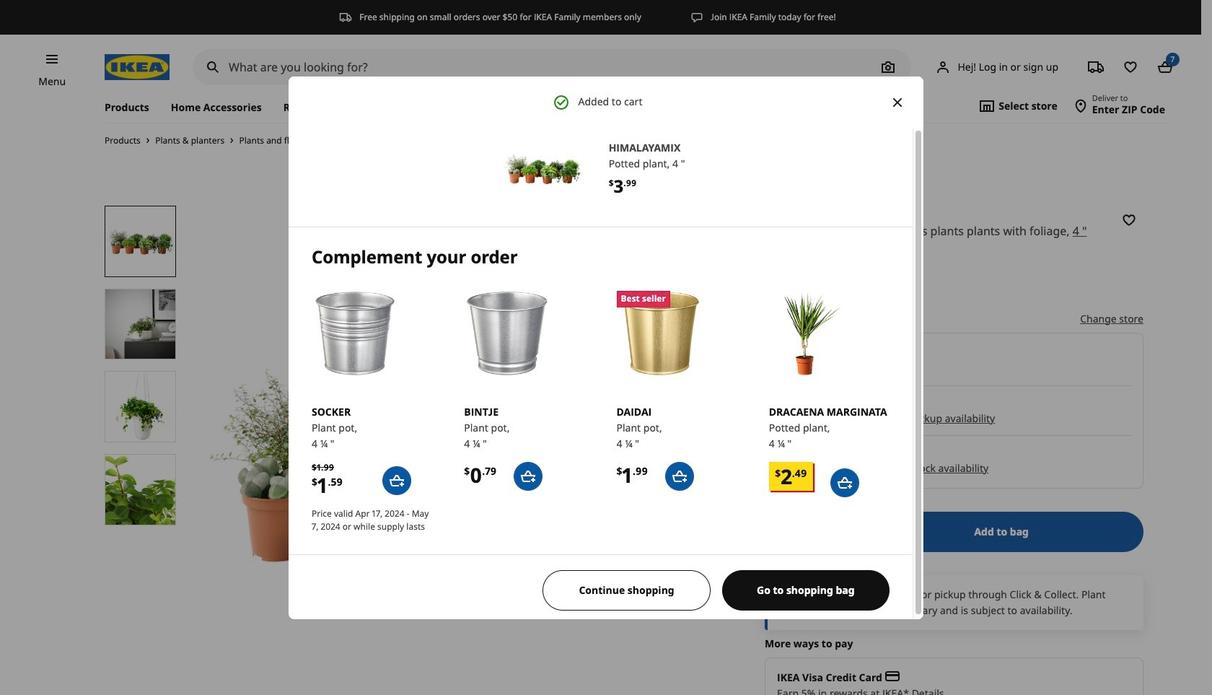 Task type: locate. For each thing, give the bounding box(es) containing it.
dracaena marginata potted plant, dragon tree/1 stem, 4 ¼ " image
[[769, 290, 856, 377]]

review: 4.6 out of 5 stars. total reviews: 467 image
[[765, 279, 831, 296]]

himalayamix potted plant, assorted species plants plants with foliage, 4 " image
[[502, 128, 583, 209], [199, 206, 722, 695], [105, 206, 175, 276], [105, 289, 175, 359], [105, 372, 175, 442], [105, 455, 175, 525]]

None search field
[[193, 49, 912, 85]]



Task type: describe. For each thing, give the bounding box(es) containing it.
daidai plant pot, brass color, 4 ¼ " image
[[617, 290, 703, 377]]

socker plant pot, indoor/outdoor/galvanized, 4 ¼ " image
[[312, 290, 398, 377]]

ikea logotype, go to start page image
[[105, 54, 170, 80]]

bintje plant pot, galvanized, 4 ¼ " image
[[464, 290, 551, 377]]



Task type: vqa. For each thing, say whether or not it's contained in the screenshot.
THE TO
no



